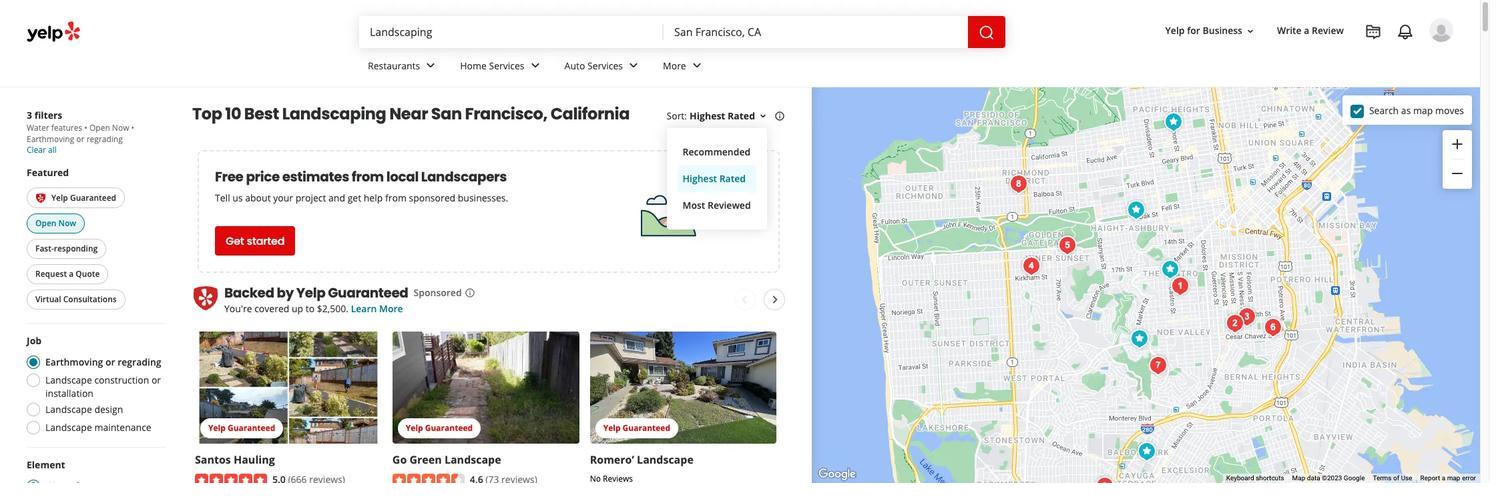 Task type: vqa. For each thing, say whether or not it's contained in the screenshot.
24 chevron down v2 image within more link
yes



Task type: locate. For each thing, give the bounding box(es) containing it.
24 chevron down v2 image inside more link
[[689, 58, 705, 74]]

keyboard shortcuts
[[1227, 475, 1285, 482]]

1 horizontal spatial 16 chevron down v2 image
[[1245, 26, 1256, 37]]

24 chevron down v2 image up highest rated popup button in the top of the page
[[689, 58, 705, 74]]

design
[[94, 404, 123, 416]]

rated up reviewed
[[720, 172, 746, 185]]

top 10 best landscaping near san francisco, california
[[192, 103, 630, 125]]

landscape right green on the bottom of page
[[445, 453, 501, 467]]

None search field
[[359, 16, 1008, 48]]

1 vertical spatial a
[[69, 269, 74, 280]]

yelp up santos
[[208, 423, 226, 434]]

bloom and lawn landscape image
[[1134, 438, 1160, 465]]

none field find
[[370, 25, 653, 39]]

francisco,
[[465, 103, 548, 125]]

16 chevron down v2 image
[[1245, 26, 1256, 37], [758, 111, 769, 121]]

landscape inside landscape construction or installation
[[45, 374, 92, 387]]

from
[[352, 168, 384, 186], [385, 192, 407, 204]]

open inside 3 filters water features • open now • earthmoving or regrading clear all
[[89, 122, 110, 134]]

you're
[[224, 303, 252, 315]]

go green landscape
[[393, 453, 501, 467]]

romero' landscape
[[590, 453, 694, 467]]

google
[[1344, 475, 1365, 482]]

california
[[551, 103, 630, 125]]

regrading right features
[[87, 134, 123, 145]]

1 vertical spatial earthmoving
[[45, 356, 103, 369]]

highest rated up recommended
[[690, 110, 755, 122]]

16 chevron down v2 image inside highest rated popup button
[[758, 111, 769, 121]]

yelp right 16 yelp guaranteed v2 icon
[[51, 192, 68, 204]]

2 none field from the left
[[675, 25, 958, 39]]

as
[[1402, 104, 1411, 117]]

highest rated
[[690, 110, 755, 122], [683, 172, 746, 185]]

2 yelp guaranteed link from the left
[[393, 332, 579, 444]]

yelp inside user actions element
[[1166, 24, 1185, 37]]

zoom in image
[[1450, 136, 1466, 152]]

24 chevron down v2 image inside home services link
[[527, 58, 543, 74]]

0 vertical spatial highest
[[690, 110, 726, 122]]

1 horizontal spatial now
[[112, 122, 129, 134]]

option group
[[23, 335, 166, 439]]

1 horizontal spatial •
[[131, 122, 134, 134]]

open right features
[[89, 122, 110, 134]]

terms of use
[[1373, 475, 1413, 482]]

search
[[1370, 104, 1399, 117]]

shortcuts
[[1256, 475, 1285, 482]]

liaison landscapes image
[[1160, 109, 1187, 135]]

best
[[244, 103, 279, 125]]

open
[[89, 122, 110, 134], [35, 218, 56, 229]]

yelp guaranteed for santos hauling
[[208, 423, 275, 434]]

landscape down installation
[[45, 404, 92, 416]]

0 horizontal spatial 24 chevron down v2 image
[[423, 58, 439, 74]]

2 24 chevron down v2 image from the left
[[527, 58, 543, 74]]

2 vertical spatial a
[[1442, 475, 1446, 482]]

or right all at the left top of the page
[[76, 134, 84, 145]]

1 vertical spatial open
[[35, 218, 56, 229]]

0 horizontal spatial now
[[58, 218, 76, 229]]

16 info v2 image right highest rated popup button in the top of the page
[[775, 111, 785, 121]]

water
[[27, 122, 49, 134]]

earthmoving
[[27, 134, 74, 145], [45, 356, 103, 369]]

guaranteed up go green landscape link
[[425, 423, 473, 434]]

a right report
[[1442, 475, 1446, 482]]

of
[[1394, 475, 1400, 482]]

1 • from the left
[[84, 122, 87, 134]]

free price estimates from local landscapers tell us about your project and get help from sponsored businesses.
[[215, 168, 508, 204]]

covered
[[255, 303, 289, 315]]

rated up recommended
[[728, 110, 755, 122]]

24 chevron down v2 image
[[423, 58, 439, 74], [527, 58, 543, 74], [689, 58, 705, 74]]

highest for highest rated popup button in the top of the page
[[690, 110, 726, 122]]

2 horizontal spatial a
[[1442, 475, 1446, 482]]

3 24 chevron down v2 image from the left
[[689, 58, 705, 74]]

1 vertical spatial 16 info v2 image
[[465, 288, 475, 298]]

yelp left for at the right top
[[1166, 24, 1185, 37]]

map
[[1414, 104, 1433, 117], [1448, 475, 1461, 482]]

0 horizontal spatial more
[[379, 303, 403, 315]]

sf gardening services image
[[1260, 314, 1287, 341]]

backed by yelp guaranteed
[[224, 284, 408, 303]]

2 horizontal spatial yelp guaranteed link
[[590, 332, 777, 444]]

rated inside button
[[720, 172, 746, 185]]

map
[[1293, 475, 1306, 482]]

featured group
[[24, 166, 166, 313]]

highest inside highest rated button
[[683, 172, 717, 185]]

keyboard shortcuts button
[[1227, 474, 1285, 484]]

24 chevron down v2 image right the "restaurants"
[[423, 58, 439, 74]]

a inside button
[[69, 269, 74, 280]]

16 info v2 image right sponsored
[[465, 288, 475, 298]]

1 vertical spatial or
[[106, 356, 115, 369]]

open up fast-
[[35, 218, 56, 229]]

home
[[460, 59, 487, 72]]

0 vertical spatial map
[[1414, 104, 1433, 117]]

1 horizontal spatial more
[[663, 59, 686, 72]]

gerardo mariona image
[[1222, 310, 1249, 337]]

24 chevron down v2 image for restaurants
[[423, 58, 439, 74]]

free price estimates from local landscapers image
[[635, 183, 702, 250]]

open now
[[35, 218, 76, 229]]

3 yelp guaranteed link from the left
[[590, 332, 777, 444]]

1 horizontal spatial yelp guaranteed link
[[393, 332, 579, 444]]

guaranteed up romero' landscape link
[[623, 423, 670, 434]]

2 horizontal spatial or
[[152, 374, 161, 387]]

0 vertical spatial earthmoving
[[27, 134, 74, 145]]

regrading
[[87, 134, 123, 145], [118, 356, 161, 369]]

landscape for landscape maintenance
[[45, 422, 92, 434]]

more right 24 chevron down v2 icon
[[663, 59, 686, 72]]

highest rated down "recommended" button
[[683, 172, 746, 185]]

santos hauling
[[195, 453, 275, 467]]

1 vertical spatial highest
[[683, 172, 717, 185]]

regrading inside 3 filters water features • open now • earthmoving or regrading clear all
[[87, 134, 123, 145]]

reviewed
[[708, 199, 751, 212]]

landscape down landscape design
[[45, 422, 92, 434]]

request a quote
[[35, 269, 100, 280]]

highest right sort: at the left
[[690, 110, 726, 122]]

24 chevron down v2 image
[[626, 58, 642, 74]]

yelp guaranteed link for romero' landscape
[[590, 332, 777, 444]]

1 horizontal spatial services
[[588, 59, 623, 72]]

services
[[489, 59, 525, 72], [588, 59, 623, 72]]

16 info v2 image for backed by yelp guaranteed
[[465, 288, 475, 298]]

guaranteed
[[70, 192, 116, 204], [228, 423, 275, 434], [425, 423, 473, 434], [623, 423, 670, 434]]

santos hauling image
[[1126, 326, 1153, 352]]

highest
[[690, 110, 726, 122], [683, 172, 717, 185]]

local
[[386, 168, 419, 186]]

yelp guaranteed up open now at the top left of the page
[[51, 192, 116, 204]]

or right construction
[[152, 374, 161, 387]]

previous image
[[737, 292, 753, 308]]

for
[[1188, 24, 1201, 37]]

0 horizontal spatial •
[[84, 122, 87, 134]]

a for report
[[1442, 475, 1446, 482]]

1 horizontal spatial open
[[89, 122, 110, 134]]

1 horizontal spatial none field
[[675, 25, 958, 39]]

auto services link
[[554, 48, 652, 87]]

from up the help
[[352, 168, 384, 186]]

0 vertical spatial or
[[76, 134, 84, 145]]

yelp up romero'
[[603, 423, 621, 434]]

1 none field from the left
[[370, 25, 653, 39]]

yelp guaranteed inside yelp guaranteed button
[[51, 192, 116, 204]]

and
[[329, 192, 345, 204]]

1 vertical spatial highest rated
[[683, 172, 746, 185]]

2 • from the left
[[131, 122, 134, 134]]

installation
[[45, 388, 93, 400]]

earthmoving or regrading
[[45, 356, 161, 369]]

0 horizontal spatial a
[[69, 269, 74, 280]]

map right the as
[[1414, 104, 1433, 117]]

all
[[48, 144, 57, 156]]

zoom out image
[[1450, 166, 1466, 182]]

yelp for santos hauling
[[208, 423, 226, 434]]

0 vertical spatial now
[[112, 122, 129, 134]]

yelp guaranteed button
[[27, 188, 125, 209]]

1 vertical spatial regrading
[[118, 356, 161, 369]]

16 info v2 image
[[775, 111, 785, 121], [465, 288, 475, 298]]

0 horizontal spatial or
[[76, 134, 84, 145]]

0 horizontal spatial none field
[[370, 25, 653, 39]]

yelp
[[1166, 24, 1185, 37], [51, 192, 68, 204], [208, 423, 226, 434], [406, 423, 423, 434], [603, 423, 621, 434]]

guaranteed for romero' landscape
[[623, 423, 670, 434]]

2 horizontal spatial 24 chevron down v2 image
[[689, 58, 705, 74]]

santos
[[195, 453, 231, 467]]

more right learn
[[379, 303, 403, 315]]

yelp guaranteed for go green landscape
[[406, 423, 473, 434]]

0 horizontal spatial open
[[35, 218, 56, 229]]

0 horizontal spatial 16 chevron down v2 image
[[758, 111, 769, 121]]

business
[[1203, 24, 1243, 37]]

more link
[[652, 48, 716, 87]]

1 horizontal spatial 16 info v2 image
[[775, 111, 785, 121]]

1 24 chevron down v2 image from the left
[[423, 58, 439, 74]]

0 vertical spatial a
[[1304, 24, 1310, 37]]

1 vertical spatial more
[[379, 303, 403, 315]]

1 vertical spatial map
[[1448, 475, 1461, 482]]

learn more link
[[351, 303, 403, 315]]

features
[[51, 122, 82, 134]]

guaranteed up open now at the top left of the page
[[70, 192, 116, 204]]

hauling
[[234, 453, 275, 467]]

clear
[[27, 144, 46, 156]]

paco landscaping image
[[1234, 304, 1261, 330]]

3
[[27, 109, 32, 122]]

now up "fast-responding"
[[58, 218, 76, 229]]

0 vertical spatial 16 chevron down v2 image
[[1245, 26, 1256, 37]]

san
[[431, 103, 462, 125]]

auto
[[565, 59, 585, 72]]

map for moves
[[1414, 104, 1433, 117]]

0 vertical spatial regrading
[[87, 134, 123, 145]]

next image
[[768, 292, 784, 308]]

get
[[226, 233, 244, 249]]

1 services from the left
[[489, 59, 525, 72]]

yelp guaranteed for romero' landscape
[[603, 423, 670, 434]]

highest rated button
[[678, 166, 756, 192]]

landscape up installation
[[45, 374, 92, 387]]

now
[[112, 122, 129, 134], [58, 218, 76, 229]]

highest up most
[[683, 172, 717, 185]]

now right features
[[112, 122, 129, 134]]

highest rated for highest rated button
[[683, 172, 746, 185]]

get started
[[226, 233, 285, 249]]

now inside button
[[58, 218, 76, 229]]

0 vertical spatial open
[[89, 122, 110, 134]]

yelp guaranteed up santos hauling
[[208, 423, 275, 434]]

1 horizontal spatial map
[[1448, 475, 1461, 482]]

yelp guaranteed up go green landscape link
[[406, 423, 473, 434]]

most
[[683, 199, 705, 212]]

guaranteed up hauling
[[228, 423, 275, 434]]

a left quote
[[69, 269, 74, 280]]

write a review
[[1278, 24, 1344, 37]]

yelp guaranteed
[[51, 192, 116, 204], [208, 423, 275, 434], [406, 423, 473, 434], [603, 423, 670, 434]]

24 chevron down v2 image left auto
[[527, 58, 543, 74]]

yelp guaranteed up romero' landscape link
[[603, 423, 670, 434]]

from down local
[[385, 192, 407, 204]]

0 vertical spatial more
[[663, 59, 686, 72]]

0 horizontal spatial yelp guaranteed link
[[195, 332, 382, 444]]

highest rated inside button
[[683, 172, 746, 185]]

services right home
[[489, 59, 525, 72]]

24 chevron down v2 image inside restaurants link
[[423, 58, 439, 74]]

0 horizontal spatial map
[[1414, 104, 1433, 117]]

filters
[[34, 109, 62, 122]]

5 star rating image
[[195, 474, 267, 484]]

review
[[1312, 24, 1344, 37]]

a right write
[[1304, 24, 1310, 37]]

or up construction
[[106, 356, 115, 369]]

1 yelp guaranteed link from the left
[[195, 332, 382, 444]]

terms
[[1373, 475, 1392, 482]]

1 horizontal spatial a
[[1304, 24, 1310, 37]]

up
[[292, 303, 303, 315]]

landscape
[[45, 374, 92, 387], [45, 404, 92, 416], [45, 422, 92, 434], [445, 453, 501, 467], [637, 453, 694, 467]]

highest rated for highest rated popup button in the top of the page
[[690, 110, 755, 122]]

map region
[[671, 0, 1491, 484]]

user actions element
[[1155, 17, 1473, 99]]

auto services
[[565, 59, 623, 72]]

group
[[1443, 130, 1473, 189]]

or inside landscape construction or installation
[[152, 374, 161, 387]]

logiculture image
[[1018, 253, 1045, 279]]

businesses.
[[458, 192, 508, 204]]

1 vertical spatial now
[[58, 218, 76, 229]]

most reviewed button
[[678, 192, 756, 219]]

0 vertical spatial 16 info v2 image
[[775, 111, 785, 121]]

help
[[364, 192, 383, 204]]

Near text field
[[675, 25, 958, 39]]

0 vertical spatial from
[[352, 168, 384, 186]]

go green landscape link
[[393, 453, 501, 467]]

open inside button
[[35, 218, 56, 229]]

home services link
[[450, 48, 554, 87]]

landscape design
[[45, 404, 123, 416]]

16 chevron down v2 image inside yelp for business button
[[1245, 26, 1256, 37]]

home services
[[460, 59, 525, 72]]

None field
[[370, 25, 653, 39], [675, 25, 958, 39]]

services left 24 chevron down v2 icon
[[588, 59, 623, 72]]

0 vertical spatial highest rated
[[690, 110, 755, 122]]

1 horizontal spatial from
[[385, 192, 407, 204]]

regrading up construction
[[118, 356, 161, 369]]

0 horizontal spatial 16 info v2 image
[[465, 288, 475, 298]]

1 vertical spatial 16 chevron down v2 image
[[758, 111, 769, 121]]

write
[[1278, 24, 1302, 37]]

notifications image
[[1398, 24, 1414, 40]]

1 horizontal spatial 24 chevron down v2 image
[[527, 58, 543, 74]]

2 vertical spatial or
[[152, 374, 161, 387]]

to
[[306, 303, 315, 315]]

0 vertical spatial rated
[[728, 110, 755, 122]]

2 services from the left
[[588, 59, 623, 72]]

Find text field
[[370, 25, 653, 39]]

more
[[663, 59, 686, 72], [379, 303, 403, 315]]

map left error
[[1448, 475, 1461, 482]]

0 horizontal spatial services
[[489, 59, 525, 72]]

yelp guaranteed link for santos hauling
[[195, 332, 382, 444]]

yelp up green on the bottom of page
[[406, 423, 423, 434]]

1 vertical spatial rated
[[720, 172, 746, 185]]

earthmoving inside 3 filters water features • open now • earthmoving or regrading clear all
[[27, 134, 74, 145]]

quote
[[76, 269, 100, 280]]



Task type: describe. For each thing, give the bounding box(es) containing it.
most reviewed
[[683, 199, 751, 212]]

services for auto services
[[588, 59, 623, 72]]

search image
[[979, 24, 995, 40]]

sponsored
[[409, 192, 456, 204]]

green
[[410, 453, 442, 467]]

yelp for go green landscape
[[406, 423, 423, 434]]

restaurants
[[368, 59, 420, 72]]

moves
[[1436, 104, 1465, 117]]

yelp for business
[[1166, 24, 1243, 37]]

backed
[[224, 284, 274, 303]]

your
[[273, 192, 293, 204]]

a&m hauling & demolition image
[[1145, 352, 1172, 379]]

landscape right romero'
[[637, 453, 694, 467]]

construction
[[94, 374, 149, 387]]

responding
[[54, 243, 98, 255]]

go green landscape image
[[1157, 256, 1184, 283]]

learn
[[351, 303, 377, 315]]

map for error
[[1448, 475, 1461, 482]]

landscape for landscape construction or installation
[[45, 374, 92, 387]]

24 chevron down v2 image for home services
[[527, 58, 543, 74]]

get
[[348, 192, 361, 204]]

top
[[192, 103, 222, 125]]

element option group
[[23, 459, 166, 484]]

©2023
[[1322, 475, 1343, 482]]

search as map moves
[[1370, 104, 1465, 117]]

4.6 star rating image
[[393, 474, 465, 484]]

1 horizontal spatial or
[[106, 356, 115, 369]]

report
[[1421, 475, 1441, 482]]

free
[[215, 168, 243, 186]]

a for request
[[69, 269, 74, 280]]

us
[[233, 192, 243, 204]]

yelp for romero' landscape
[[603, 423, 621, 434]]

go
[[393, 453, 407, 467]]

consultations
[[63, 294, 117, 305]]

d a c landscape s f image
[[1092, 473, 1118, 484]]

10
[[225, 103, 241, 125]]

job
[[27, 335, 42, 348]]

fast-
[[35, 243, 54, 255]]

virtual consultations button
[[27, 290, 125, 310]]

romero'
[[590, 453, 634, 467]]

nolan p. image
[[1430, 18, 1454, 42]]

recommended button
[[678, 139, 756, 166]]

tell
[[215, 192, 230, 204]]

guaranteed for go green landscape
[[425, 423, 473, 434]]

24 chevron down v2 image for more
[[689, 58, 705, 74]]

project
[[296, 192, 326, 204]]

strautman gardening pros image
[[1054, 232, 1081, 259]]

request
[[35, 269, 67, 280]]

virtual
[[35, 294, 61, 305]]

1 vertical spatial from
[[385, 192, 407, 204]]

keyboard
[[1227, 475, 1255, 482]]

guaranteed for santos hauling
[[228, 423, 275, 434]]

rated for highest rated popup button in the top of the page
[[728, 110, 755, 122]]

a for write
[[1304, 24, 1310, 37]]

near
[[389, 103, 428, 125]]

zenscape image
[[1123, 197, 1150, 223]]

3 filters water features • open now • earthmoving or regrading clear all
[[27, 109, 134, 156]]

write a review link
[[1272, 19, 1350, 43]]

request a quote button
[[27, 265, 108, 285]]

more inside business categories element
[[663, 59, 686, 72]]

landscape construction or installation
[[45, 374, 161, 400]]

get started button
[[215, 226, 295, 256]]

fast-responding button
[[27, 239, 106, 259]]

rated for highest rated button
[[720, 172, 746, 185]]

yelp for business button
[[1160, 19, 1261, 43]]

google image
[[815, 466, 859, 484]]

featured
[[27, 166, 69, 179]]

recommended
[[683, 146, 751, 158]]

forevergreen landscape image
[[1005, 171, 1032, 197]]

earthmoving inside option group
[[45, 356, 103, 369]]

report a map error link
[[1421, 475, 1477, 482]]

guaranteed inside button
[[70, 192, 116, 204]]

santos hauling link
[[195, 453, 275, 467]]

0 horizontal spatial from
[[352, 168, 384, 186]]

16 info v2 image for top 10 best landscaping near san francisco, california
[[775, 111, 785, 121]]

blooms gardening image
[[1167, 273, 1194, 300]]

landscape maintenance
[[45, 422, 151, 434]]

landscape for landscape design
[[45, 404, 92, 416]]

open now button
[[27, 214, 85, 234]]

map data ©2023 google
[[1293, 475, 1365, 482]]

regrading inside option group
[[118, 356, 161, 369]]

sponsored
[[414, 286, 462, 299]]

services for home services
[[489, 59, 525, 72]]

romero' landscape link
[[590, 453, 694, 467]]

projects image
[[1366, 24, 1382, 40]]

yelp inside featured group
[[51, 192, 68, 204]]

you're covered up to $2,500. learn more
[[224, 303, 403, 315]]

business categories element
[[357, 48, 1454, 87]]

price
[[246, 168, 280, 186]]

now inside 3 filters water features • open now • earthmoving or regrading clear all
[[112, 122, 129, 134]]

16 chevron down v2 image for yelp for business
[[1245, 26, 1256, 37]]

yelp guaranteed link for go green landscape
[[393, 332, 579, 444]]

sort:
[[667, 110, 687, 122]]

fast-responding
[[35, 243, 98, 255]]

option group containing job
[[23, 335, 166, 439]]

16 yelp guaranteed v2 image
[[35, 193, 46, 204]]

highest for highest rated button
[[683, 172, 717, 185]]

error
[[1463, 475, 1477, 482]]

or inside 3 filters water features • open now • earthmoving or regrading clear all
[[76, 134, 84, 145]]

16 chevron down v2 image for highest rated
[[758, 111, 769, 121]]

estimates
[[282, 168, 349, 186]]

landscapers
[[421, 168, 507, 186]]

clear all link
[[27, 144, 57, 156]]

report a map error
[[1421, 475, 1477, 482]]

highest rated button
[[690, 110, 769, 122]]

maintenance
[[94, 422, 151, 434]]

none field near
[[675, 25, 958, 39]]



